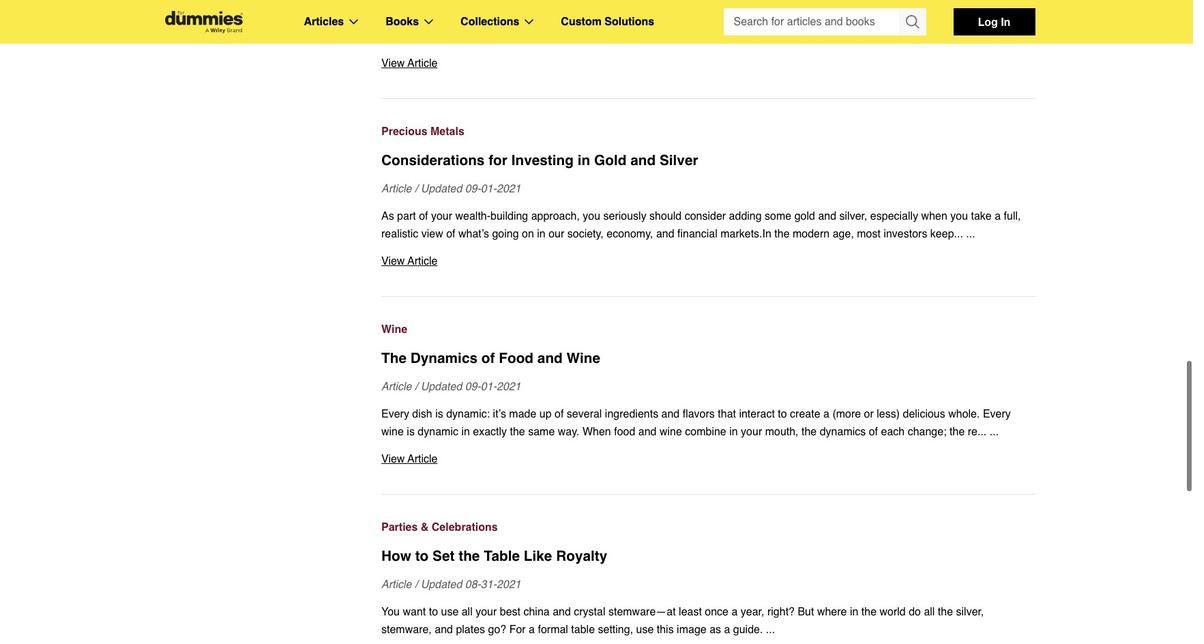 Task type: vqa. For each thing, say whether or not it's contained in the screenshot.
EXPLORE associated with Explore Book
no



Task type: locate. For each thing, give the bounding box(es) containing it.
use
[[441, 606, 459, 618], [636, 624, 654, 636]]

the dynamics of food and wine link
[[382, 348, 1036, 369]]

...
[[942, 30, 951, 42]]

0 horizontal spatial silver,
[[840, 210, 868, 223]]

silver, inside "as part of your wealth-building approach, you seriously should consider adding some gold and silver, especially when you take a full, realistic view of what's going on in our society, economy, and financial markets.in the modern age, most investors keep..."
[[840, 210, 868, 223]]

1 09- from the top
[[465, 183, 481, 195]]

0 horizontal spatial every
[[382, 408, 409, 420]]

0 vertical spatial as
[[894, 12, 906, 25]]

article / updated 09-01-2021 down dynamics
[[382, 381, 521, 393]]

0 vertical spatial view article link
[[382, 55, 1036, 72]]

1 vertical spatial use
[[636, 624, 654, 636]]

2 09- from the top
[[465, 381, 481, 393]]

every left dish
[[382, 408, 409, 420]]

every up the re...
[[983, 408, 1011, 420]]

society,
[[568, 228, 604, 240]]

the down whole.
[[950, 426, 965, 438]]

some
[[732, 12, 759, 25], [831, 30, 858, 42], [765, 210, 792, 223]]

0 vertical spatial your
[[431, 210, 453, 223]]

/ for how
[[415, 579, 418, 591]]

open article categories image
[[350, 19, 358, 25]]

list
[[405, 12, 419, 25], [565, 30, 578, 42]]

1 updated from the top
[[421, 183, 462, 195]]

1 2021 from the top
[[497, 183, 521, 195]]

1 vertical spatial some
[[831, 30, 858, 42]]

up
[[540, 408, 552, 420]]

on left their
[[819, 12, 831, 25]]

all right do
[[924, 606, 935, 618]]

article / updated 09-01-2021 down "considerations"
[[382, 183, 521, 195]]

how to set the table like royalty link
[[382, 546, 1036, 566]]

article
[[408, 57, 438, 70], [382, 183, 412, 195], [408, 255, 438, 268], [382, 381, 412, 393], [408, 453, 438, 465], [382, 579, 412, 591]]

formal
[[538, 624, 568, 636]]

1 vertical spatial 09-
[[465, 381, 481, 393]]

0 horizontal spatial use
[[441, 606, 459, 618]]

1 01- from the top
[[481, 183, 497, 195]]

want
[[403, 606, 426, 618]]

1 horizontal spatial that
[[718, 408, 736, 420]]

a up ...
[[943, 12, 949, 25]]

0 vertical spatial view
[[382, 57, 405, 70]]

world
[[880, 606, 906, 618]]

view
[[382, 57, 405, 70], [382, 255, 405, 268], [382, 453, 405, 465]]

1 view article from the top
[[382, 57, 438, 70]]

to left ...
[[930, 30, 939, 42]]

2 vertical spatial view article
[[382, 453, 438, 465]]

article down view
[[408, 255, 438, 268]]

2 view article from the top
[[382, 255, 438, 268]]

1 vertical spatial on
[[522, 228, 534, 240]]

2021 up the best on the left bottom of page
[[497, 579, 521, 591]]

use up plates
[[441, 606, 459, 618]]

open book categories image
[[425, 19, 433, 25]]

at
[[720, 12, 729, 25]]

2 horizontal spatial your
[[741, 426, 763, 438]]

1 horizontal spatial all
[[924, 606, 935, 618]]

down
[[901, 30, 927, 42]]

0 vertical spatial should
[[646, 12, 678, 25]]

view article link down combine in the bottom right of the page
[[382, 450, 1036, 468]]

/ up dish
[[415, 381, 418, 393]]

as
[[894, 12, 906, 25], [710, 624, 721, 636]]

articles
[[304, 16, 344, 28]]

0 vertical spatial on
[[819, 12, 831, 25]]

1 horizontal spatial silver,
[[957, 606, 985, 618]]

a left full,
[[995, 210, 1001, 223]]

2 vertical spatial updated
[[421, 579, 462, 591]]

1 horizontal spatial as
[[894, 12, 906, 25]]

article / updated 09-01-2021 for for
[[382, 183, 521, 195]]

that up combine in the bottom right of the page
[[718, 408, 736, 420]]

considerations for investing in gold and silver link
[[382, 150, 1036, 171]]

are left really
[[549, 12, 565, 25]]

2 vertical spatial view article link
[[382, 450, 1036, 468]]

economy,
[[607, 228, 653, 240]]

most
[[857, 228, 881, 240]]

group
[[724, 8, 927, 35]]

2 2021 from the top
[[497, 381, 521, 393]]

2 vertical spatial should
[[650, 210, 682, 223]]

the
[[382, 350, 407, 367]]

updated for dynamics
[[421, 381, 462, 393]]

take
[[972, 210, 992, 223]]

a down once
[[724, 624, 731, 636]]

view article down dynamic
[[382, 453, 438, 465]]

1 vertical spatial part
[[397, 210, 416, 223]]

0 horizontal spatial are
[[549, 12, 565, 25]]

1 vertical spatial 01-
[[481, 381, 497, 393]]

0 horizontal spatial wine
[[382, 426, 404, 438]]

0 horizontal spatial on
[[522, 228, 534, 240]]

1 / from the top
[[415, 183, 418, 195]]

article / updated 09-01-2021 for dynamics
[[382, 381, 521, 393]]

1 vertical spatial article / updated 09-01-2021
[[382, 381, 521, 393]]

article down dynamic
[[408, 453, 438, 465]]

this down custom
[[545, 30, 562, 42]]

3 / from the top
[[415, 579, 418, 591]]

3 view article link from the top
[[382, 450, 1036, 468]]

1 vertical spatial list
[[565, 30, 578, 42]]

2021 up it's
[[497, 381, 521, 393]]

(more
[[833, 408, 861, 420]]

food
[[614, 426, 636, 438]]

how
[[382, 548, 411, 564]]

2 01- from the top
[[481, 381, 497, 393]]

presentation.
[[412, 30, 476, 42]]

0 horizontal spatial as
[[710, 624, 721, 636]]

as down once
[[710, 624, 721, 636]]

1 view article link from the top
[[382, 55, 1036, 72]]

is down dish
[[407, 426, 415, 438]]

the right set
[[459, 548, 480, 564]]

1 horizontal spatial or
[[882, 12, 891, 25]]

like
[[524, 548, 552, 564]]

wine
[[382, 426, 404, 438], [660, 426, 682, 438]]

where
[[818, 606, 847, 618]]

view article down realistic
[[382, 255, 438, 268]]

is right dish
[[436, 408, 443, 420]]

0 horizontal spatial some
[[732, 12, 759, 25]]

3 updated from the top
[[421, 579, 462, 591]]

you right if
[[670, 30, 688, 42]]

2 / from the top
[[415, 381, 418, 393]]

to inside the you want to use all your best china and crystal stemware—at least once a year, right? but where in the world do all the silver, stemware, and plates go? for a formal table setting, use this image as a guide.
[[429, 606, 438, 618]]

silver, right do
[[957, 606, 985, 618]]

0 vertical spatial is
[[581, 30, 589, 42]]

0 vertical spatial 2021
[[497, 183, 521, 195]]

of right up
[[555, 408, 564, 420]]

your inside the you want to use all your best china and crystal stemware—at least once a year, right? but where in the world do all the silver, stemware, and plates go? for a formal table setting, use this image as a guide.
[[476, 606, 497, 618]]

interact
[[739, 408, 775, 420]]

1 vertical spatial silver,
[[957, 606, 985, 618]]

2 view article link from the top
[[382, 253, 1036, 270]]

this inside this list of meats includes ten that are really good and should be tried at some point either on their own or as part of a charcuterie board presentation. everything in this list is delicious, and if you are able to, you should track some of them down to ...
[[545, 30, 562, 42]]

wine up several on the bottom of page
[[567, 350, 601, 367]]

09- up dynamic:
[[465, 381, 481, 393]]

books
[[386, 16, 419, 28]]

are down the tried
[[691, 30, 707, 42]]

to
[[930, 30, 939, 42], [778, 408, 787, 420], [415, 548, 429, 564], [429, 606, 438, 618]]

that right the ten
[[528, 12, 546, 25]]

09- up wealth-
[[465, 183, 481, 195]]

view article link down "financial"
[[382, 253, 1036, 270]]

3 view article from the top
[[382, 453, 438, 465]]

article / updated 09-01-2021
[[382, 183, 521, 195], [382, 381, 521, 393]]

this
[[545, 30, 562, 42], [657, 624, 674, 636]]

on right going
[[522, 228, 534, 240]]

keep...
[[931, 228, 964, 240]]

1 horizontal spatial every
[[983, 408, 1011, 420]]

2 view from the top
[[382, 255, 405, 268]]

0 vertical spatial some
[[732, 12, 759, 25]]

0 horizontal spatial all
[[462, 606, 473, 618]]

0 vertical spatial are
[[549, 12, 565, 25]]

do
[[909, 606, 921, 618]]

1 vertical spatial view article link
[[382, 253, 1036, 270]]

0 vertical spatial article / updated 09-01-2021
[[382, 183, 521, 195]]

to right want in the left bottom of the page
[[429, 606, 438, 618]]

as up down
[[894, 12, 906, 25]]

0 horizontal spatial wine
[[382, 324, 408, 336]]

2 vertical spatial your
[[476, 606, 497, 618]]

part up down
[[909, 12, 928, 25]]

to up mouth,
[[778, 408, 787, 420]]

0 vertical spatial updated
[[421, 183, 462, 195]]

in left gold
[[578, 152, 591, 169]]

seriously
[[604, 210, 647, 223]]

1 vertical spatial or
[[864, 408, 874, 420]]

part right as
[[397, 210, 416, 223]]

2 article / updated 09-01-2021 from the top
[[382, 381, 521, 393]]

that
[[528, 12, 546, 25], [718, 408, 736, 420]]

01- for dynamics
[[481, 381, 497, 393]]

the left the 'world'
[[862, 606, 877, 618]]

in
[[533, 30, 542, 42], [578, 152, 591, 169], [537, 228, 546, 240], [462, 426, 470, 438], [730, 426, 738, 438], [850, 606, 859, 618]]

of down own
[[861, 30, 870, 42]]

going
[[492, 228, 519, 240]]

3 2021 from the top
[[497, 579, 521, 591]]

0 vertical spatial /
[[415, 183, 418, 195]]

every
[[382, 408, 409, 420], [983, 408, 1011, 420]]

2 vertical spatial 2021
[[497, 579, 521, 591]]

1 horizontal spatial on
[[819, 12, 831, 25]]

view article link down able
[[382, 55, 1036, 72]]

01- down for
[[481, 183, 497, 195]]

1 vertical spatial that
[[718, 408, 736, 420]]

for
[[489, 152, 508, 169]]

silver, up age,
[[840, 210, 868, 223]]

in down dynamic:
[[462, 426, 470, 438]]

in right combine in the bottom right of the page
[[730, 426, 738, 438]]

1 horizontal spatial part
[[909, 12, 928, 25]]

0 vertical spatial part
[[909, 12, 928, 25]]

you right to,
[[749, 30, 766, 42]]

wine up the
[[382, 324, 408, 336]]

use down stemware—at
[[636, 624, 654, 636]]

view article down board
[[382, 57, 438, 70]]

08-
[[465, 579, 481, 591]]

in down open collections list icon
[[533, 30, 542, 42]]

0 horizontal spatial or
[[864, 408, 874, 420]]

1 vertical spatial this
[[657, 624, 674, 636]]

2 vertical spatial some
[[765, 210, 792, 223]]

silver
[[660, 152, 699, 169]]

point
[[762, 12, 786, 25]]

2 vertical spatial /
[[415, 579, 418, 591]]

delicious
[[903, 408, 946, 420]]

2021 for set
[[497, 579, 521, 591]]

approach,
[[531, 210, 580, 223]]

view article
[[382, 57, 438, 70], [382, 255, 438, 268], [382, 453, 438, 465]]

1 vertical spatial 2021
[[497, 381, 521, 393]]

of
[[422, 12, 431, 25], [931, 12, 940, 25], [861, 30, 870, 42], [419, 210, 428, 223], [446, 228, 456, 240], [482, 350, 495, 367], [555, 408, 564, 420], [869, 426, 878, 438]]

2 vertical spatial view
[[382, 453, 405, 465]]

updated down dynamics
[[421, 381, 462, 393]]

some up to,
[[732, 12, 759, 25]]

should inside "as part of your wealth-building approach, you seriously should consider adding some gold and silver, especially when you take a full, realistic view of what's going on in our society, economy, and financial markets.in the modern age, most investors keep..."
[[650, 210, 682, 223]]

or up them
[[882, 12, 891, 25]]

same
[[528, 426, 555, 438]]

/ for the
[[415, 381, 418, 393]]

01- down the dynamics of food and wine
[[481, 381, 497, 393]]

is
[[581, 30, 589, 42], [436, 408, 443, 420], [407, 426, 415, 438]]

0 horizontal spatial your
[[431, 210, 453, 223]]

part inside this list of meats includes ten that are really good and should be tried at some point either on their own or as part of a charcuterie board presentation. everything in this list is delicious, and if you are able to, you should track some of them down to ...
[[909, 12, 928, 25]]

1 vertical spatial view
[[382, 255, 405, 268]]

able
[[710, 30, 731, 42]]

&
[[421, 521, 429, 534]]

0 horizontal spatial list
[[405, 12, 419, 25]]

in left our
[[537, 228, 546, 240]]

parties & celebrations link
[[382, 519, 1036, 536]]

0 vertical spatial silver,
[[840, 210, 868, 223]]

1 article / updated 09-01-2021 from the top
[[382, 183, 521, 195]]

view article link
[[382, 55, 1036, 72], [382, 253, 1036, 270], [382, 450, 1036, 468]]

stemware—at
[[609, 606, 676, 618]]

a left (more
[[824, 408, 830, 420]]

2021 up 'building'
[[497, 183, 521, 195]]

collections
[[461, 16, 520, 28]]

0 horizontal spatial part
[[397, 210, 416, 223]]

/ up want in the left bottom of the page
[[415, 579, 418, 591]]

1 vertical spatial view article
[[382, 255, 438, 268]]

or left less)
[[864, 408, 874, 420]]

should up if
[[646, 12, 678, 25]]

all up plates
[[462, 606, 473, 618]]

everything
[[479, 30, 530, 42]]

age,
[[833, 228, 854, 240]]

1 wine from the left
[[382, 426, 404, 438]]

a inside this list of meats includes ten that are really good and should be tried at some point either on their own or as part of a charcuterie board presentation. everything in this list is delicious, and if you are able to, you should track some of them down to ...
[[943, 12, 949, 25]]

mouth,
[[766, 426, 799, 438]]

in inside this list of meats includes ten that are really good and should be tried at some point either on their own or as part of a charcuterie board presentation. everything in this list is delicious, and if you are able to, you should track some of them down to ...
[[533, 30, 542, 42]]

1 all from the left
[[462, 606, 473, 618]]

on inside "as part of your wealth-building approach, you seriously should consider adding some gold and silver, especially when you take a full, realistic view of what's going on in our society, economy, and financial markets.in the modern age, most investors keep..."
[[522, 228, 534, 240]]

charcuterie
[[952, 12, 1006, 25]]

should down point
[[769, 30, 802, 42]]

0 vertical spatial 09-
[[465, 183, 481, 195]]

list down custom
[[565, 30, 578, 42]]

0 vertical spatial 01-
[[481, 183, 497, 195]]

3 view from the top
[[382, 453, 405, 465]]

0 vertical spatial this
[[545, 30, 562, 42]]

that inside every dish is dynamic: it's made up of several ingredients and flavors that interact to create a (more or less) delicious whole. every wine is dynamic in exactly the same way. when food and wine combine in your mouth, the dynamics of each change; the re...
[[718, 408, 736, 420]]

0 vertical spatial or
[[882, 12, 891, 25]]

their
[[834, 12, 856, 25]]

1 horizontal spatial wine
[[567, 350, 601, 367]]

wealth-
[[456, 210, 491, 223]]

0 vertical spatial view article
[[382, 57, 438, 70]]

logo image
[[158, 11, 249, 33]]

celebrations
[[432, 521, 498, 534]]

updated down set
[[421, 579, 462, 591]]

crystal
[[574, 606, 606, 618]]

updated down "considerations"
[[421, 183, 462, 195]]

Search for articles and books text field
[[724, 8, 901, 35]]

1 horizontal spatial wine
[[660, 426, 682, 438]]

log
[[978, 15, 998, 28]]

1 vertical spatial /
[[415, 381, 418, 393]]

a
[[943, 12, 949, 25], [995, 210, 1001, 223], [824, 408, 830, 420], [732, 606, 738, 618], [529, 624, 535, 636], [724, 624, 731, 636]]

or
[[882, 12, 891, 25], [864, 408, 874, 420]]

wine
[[382, 324, 408, 336], [567, 350, 601, 367]]

own
[[859, 12, 879, 25]]

1 horizontal spatial is
[[436, 408, 443, 420]]

/
[[415, 183, 418, 195], [415, 381, 418, 393], [415, 579, 418, 591]]

is down custom
[[581, 30, 589, 42]]

2 horizontal spatial is
[[581, 30, 589, 42]]

view for the dynamics of food and wine
[[382, 453, 405, 465]]

the dynamics of food and wine
[[382, 350, 601, 367]]

wine left combine in the bottom right of the page
[[660, 426, 682, 438]]

1 vertical spatial are
[[691, 30, 707, 42]]

the down create on the bottom right
[[802, 426, 817, 438]]

wine left dynamic
[[382, 426, 404, 438]]

you want to use all your best china and crystal stemware—at least once a year, right? but where in the world do all the silver, stemware, and plates go? for a formal table setting, use this image as a guide.
[[382, 606, 985, 636]]

your up view
[[431, 210, 453, 223]]

2 updated from the top
[[421, 381, 462, 393]]

of right view
[[446, 228, 456, 240]]

gold
[[795, 210, 816, 223]]

should up "financial"
[[650, 210, 682, 223]]

in right 'where'
[[850, 606, 859, 618]]

your up go?
[[476, 606, 497, 618]]

1 horizontal spatial some
[[765, 210, 792, 223]]

1 horizontal spatial this
[[657, 624, 674, 636]]

this left image
[[657, 624, 674, 636]]

0 horizontal spatial that
[[528, 12, 546, 25]]

1 vertical spatial updated
[[421, 381, 462, 393]]

1 horizontal spatial your
[[476, 606, 497, 618]]

dish
[[412, 408, 433, 420]]

to inside every dish is dynamic: it's made up of several ingredients and flavors that interact to create a (more or less) delicious whole. every wine is dynamic in exactly the same way. when food and wine combine in your mouth, the dynamics of each change; the re...
[[778, 408, 787, 420]]

some down their
[[831, 30, 858, 42]]

0 horizontal spatial this
[[545, 30, 562, 42]]

the left modern
[[775, 228, 790, 240]]

1 vertical spatial wine
[[567, 350, 601, 367]]

0 vertical spatial list
[[405, 12, 419, 25]]

1 vertical spatial your
[[741, 426, 763, 438]]

1 horizontal spatial use
[[636, 624, 654, 636]]

some left gold
[[765, 210, 792, 223]]

0 vertical spatial that
[[528, 12, 546, 25]]

your inside every dish is dynamic: it's made up of several ingredients and flavors that interact to create a (more or less) delicious whole. every wine is dynamic in exactly the same way. when food and wine combine in your mouth, the dynamics of each change; the re...
[[741, 426, 763, 438]]

you up keep...
[[951, 210, 969, 223]]

list left open book categories image
[[405, 12, 419, 25]]

/ down "considerations"
[[415, 183, 418, 195]]

1 vertical spatial as
[[710, 624, 721, 636]]

silver, inside the you want to use all your best china and crystal stemware—at least once a year, right? but where in the world do all the silver, stemware, and plates go? for a formal table setting, use this image as a guide.
[[957, 606, 985, 618]]

2 vertical spatial is
[[407, 426, 415, 438]]



Task type: describe. For each thing, give the bounding box(es) containing it.
you
[[382, 606, 400, 618]]

article / updated 08-31-2021
[[382, 579, 521, 591]]

precious metals link
[[382, 123, 1036, 141]]

1 vertical spatial is
[[436, 408, 443, 420]]

0 vertical spatial wine
[[382, 324, 408, 336]]

2 all from the left
[[924, 606, 935, 618]]

precious
[[382, 126, 428, 138]]

stemware,
[[382, 624, 432, 636]]

/ for considerations
[[415, 183, 418, 195]]

to inside this list of meats includes ten that are really good and should be tried at some point either on their own or as part of a charcuterie board presentation. everything in this list is delicious, and if you are able to, you should track some of them down to ...
[[930, 30, 939, 42]]

delicious,
[[592, 30, 638, 42]]

2 every from the left
[[983, 408, 1011, 420]]

2021 for of
[[497, 381, 521, 393]]

guide.
[[734, 624, 763, 636]]

the down made
[[510, 426, 525, 438]]

what's
[[459, 228, 489, 240]]

in
[[1001, 15, 1011, 28]]

some inside "as part of your wealth-building approach, you seriously should consider adding some gold and silver, especially when you take a full, realistic view of what's going on in our society, economy, and financial markets.in the modern age, most investors keep..."
[[765, 210, 792, 223]]

our
[[549, 228, 565, 240]]

2 horizontal spatial some
[[831, 30, 858, 42]]

re...
[[968, 426, 987, 438]]

modern
[[793, 228, 830, 240]]

a left year,
[[732, 606, 738, 618]]

precious metals
[[382, 126, 465, 138]]

but
[[798, 606, 815, 618]]

full,
[[1004, 210, 1021, 223]]

parties
[[382, 521, 418, 534]]

meats
[[434, 12, 463, 25]]

whole.
[[949, 408, 980, 420]]

consider
[[685, 210, 726, 223]]

1 horizontal spatial are
[[691, 30, 707, 42]]

plates
[[456, 624, 485, 636]]

parties & celebrations
[[382, 521, 498, 534]]

of left food
[[482, 350, 495, 367]]

year,
[[741, 606, 765, 618]]

setting,
[[598, 624, 633, 636]]

change;
[[908, 426, 947, 438]]

create
[[790, 408, 821, 420]]

view article link for considerations for investing in gold and silver
[[382, 253, 1036, 270]]

right?
[[768, 606, 795, 618]]

a right for
[[529, 624, 535, 636]]

them
[[873, 30, 897, 42]]

or inside every dish is dynamic: it's made up of several ingredients and flavors that interact to create a (more or less) delicious whole. every wine is dynamic in exactly the same way. when food and wine combine in your mouth, the dynamics of each change; the re...
[[864, 408, 874, 420]]

a inside "as part of your wealth-building approach, you seriously should consider adding some gold and silver, especially when you take a full, realistic view of what's going on in our society, economy, and financial markets.in the modern age, most investors keep..."
[[995, 210, 1001, 223]]

article down presentation.
[[408, 57, 438, 70]]

it's
[[493, 408, 506, 420]]

go?
[[488, 624, 507, 636]]

best
[[500, 606, 521, 618]]

combine
[[685, 426, 727, 438]]

food
[[499, 350, 534, 367]]

this inside the you want to use all your best china and crystal stemware—at least once a year, right? but where in the world do all the silver, stemware, and plates go? for a formal table setting, use this image as a guide.
[[657, 624, 674, 636]]

considerations
[[382, 152, 485, 169]]

1 vertical spatial should
[[769, 30, 802, 42]]

0 vertical spatial use
[[441, 606, 459, 618]]

article up "you"
[[382, 579, 412, 591]]

several
[[567, 408, 602, 420]]

01- for for
[[481, 183, 497, 195]]

table
[[484, 548, 520, 564]]

flavors
[[683, 408, 715, 420]]

1 horizontal spatial list
[[565, 30, 578, 42]]

how to set the table like royalty
[[382, 548, 608, 564]]

in inside "as part of your wealth-building approach, you seriously should consider adding some gold and silver, especially when you take a full, realistic view of what's going on in our society, economy, and financial markets.in the modern age, most investors keep..."
[[537, 228, 546, 240]]

open collections list image
[[525, 19, 534, 25]]

the inside "as part of your wealth-building approach, you seriously should consider adding some gold and silver, especially when you take a full, realistic view of what's going on in our society, economy, and financial markets.in the modern age, most investors keep..."
[[775, 228, 790, 240]]

when
[[922, 210, 948, 223]]

1 every from the left
[[382, 408, 409, 420]]

track
[[805, 30, 828, 42]]

this
[[382, 12, 402, 25]]

investing
[[512, 152, 574, 169]]

each
[[881, 426, 905, 438]]

way.
[[558, 426, 580, 438]]

of left 'meats'
[[422, 12, 431, 25]]

2 wine from the left
[[660, 426, 682, 438]]

that inside this list of meats includes ten that are really good and should be tried at some point either on their own or as part of a charcuterie board presentation. everything in this list is delicious, and if you are able to, you should track some of them down to ...
[[528, 12, 546, 25]]

really
[[568, 12, 594, 25]]

markets.in
[[721, 228, 772, 240]]

solutions
[[605, 16, 655, 28]]

dynamics
[[820, 426, 866, 438]]

view for considerations for investing in gold and silver
[[382, 255, 405, 268]]

if
[[662, 30, 667, 42]]

you up society,
[[583, 210, 601, 223]]

updated for for
[[421, 183, 462, 195]]

to,
[[734, 30, 746, 42]]

ingredients
[[605, 408, 659, 420]]

made
[[509, 408, 537, 420]]

board
[[382, 30, 409, 42]]

09- for dynamics
[[465, 381, 481, 393]]

updated for to
[[421, 579, 462, 591]]

building
[[491, 210, 528, 223]]

dynamic
[[418, 426, 459, 438]]

royalty
[[556, 548, 608, 564]]

article down the
[[382, 381, 412, 393]]

as inside this list of meats includes ten that are really good and should be tried at some point either on their own or as part of a charcuterie board presentation. everything in this list is delicious, and if you are able to, you should track some of them down to ...
[[894, 12, 906, 25]]

once
[[705, 606, 729, 618]]

be
[[681, 12, 693, 25]]

or inside this list of meats includes ten that are really good and should be tried at some point either on their own or as part of a charcuterie board presentation. everything in this list is delicious, and if you are able to, you should track some of them down to ...
[[882, 12, 891, 25]]

financial
[[678, 228, 718, 240]]

of left charcuterie
[[931, 12, 940, 25]]

in inside the you want to use all your best china and crystal stemware—at least once a year, right? but where in the world do all the silver, stemware, and plates go? for a formal table setting, use this image as a guide.
[[850, 606, 859, 618]]

custom solutions
[[561, 16, 655, 28]]

a inside every dish is dynamic: it's made up of several ingredients and flavors that interact to create a (more or less) delicious whole. every wine is dynamic in exactly the same way. when food and wine combine in your mouth, the dynamics of each change; the re...
[[824, 408, 830, 420]]

to left set
[[415, 548, 429, 564]]

view
[[422, 228, 443, 240]]

of up view
[[419, 210, 428, 223]]

your inside "as part of your wealth-building approach, you seriously should consider adding some gold and silver, especially when you take a full, realistic view of what's going on in our society, economy, and financial markets.in the modern age, most investors keep..."
[[431, 210, 453, 223]]

0 horizontal spatial is
[[407, 426, 415, 438]]

2021 for investing
[[497, 183, 521, 195]]

less)
[[877, 408, 900, 420]]

tried
[[696, 12, 717, 25]]

dynamic:
[[446, 408, 490, 420]]

09- for for
[[465, 183, 481, 195]]

log in
[[978, 15, 1011, 28]]

is inside this list of meats includes ten that are really good and should be tried at some point either on their own or as part of a charcuterie board presentation. everything in this list is delicious, and if you are able to, you should track some of them down to ...
[[581, 30, 589, 42]]

includes
[[466, 12, 507, 25]]

especially
[[871, 210, 919, 223]]

every dish is dynamic: it's made up of several ingredients and flavors that interact to create a (more or less) delicious whole. every wine is dynamic in exactly the same way. when food and wine combine in your mouth, the dynamics of each change; the re...
[[382, 408, 1011, 438]]

the right do
[[938, 606, 954, 618]]

metals
[[431, 126, 465, 138]]

considerations for investing in gold and silver
[[382, 152, 699, 169]]

article up as
[[382, 183, 412, 195]]

part inside "as part of your wealth-building approach, you seriously should consider adding some gold and silver, especially when you take a full, realistic view of what's going on in our society, economy, and financial markets.in the modern age, most investors keep..."
[[397, 210, 416, 223]]

view article for the
[[382, 453, 438, 465]]

adding
[[729, 210, 762, 223]]

on inside this list of meats includes ten that are really good and should be tried at some point either on their own or as part of a charcuterie board presentation. everything in this list is delicious, and if you are able to, you should track some of them down to ...
[[819, 12, 831, 25]]

view article link for the dynamics of food and wine
[[382, 450, 1036, 468]]

cookie consent banner dialog
[[0, 593, 1194, 642]]

good
[[597, 12, 621, 25]]

view article for considerations
[[382, 255, 438, 268]]

table
[[572, 624, 595, 636]]

of left each
[[869, 426, 878, 438]]

as inside the you want to use all your best china and crystal stemware—at least once a year, right? but where in the world do all the silver, stemware, and plates go? for a formal table setting, use this image as a guide.
[[710, 624, 721, 636]]

1 view from the top
[[382, 57, 405, 70]]

when
[[583, 426, 611, 438]]

ten
[[510, 12, 525, 25]]



